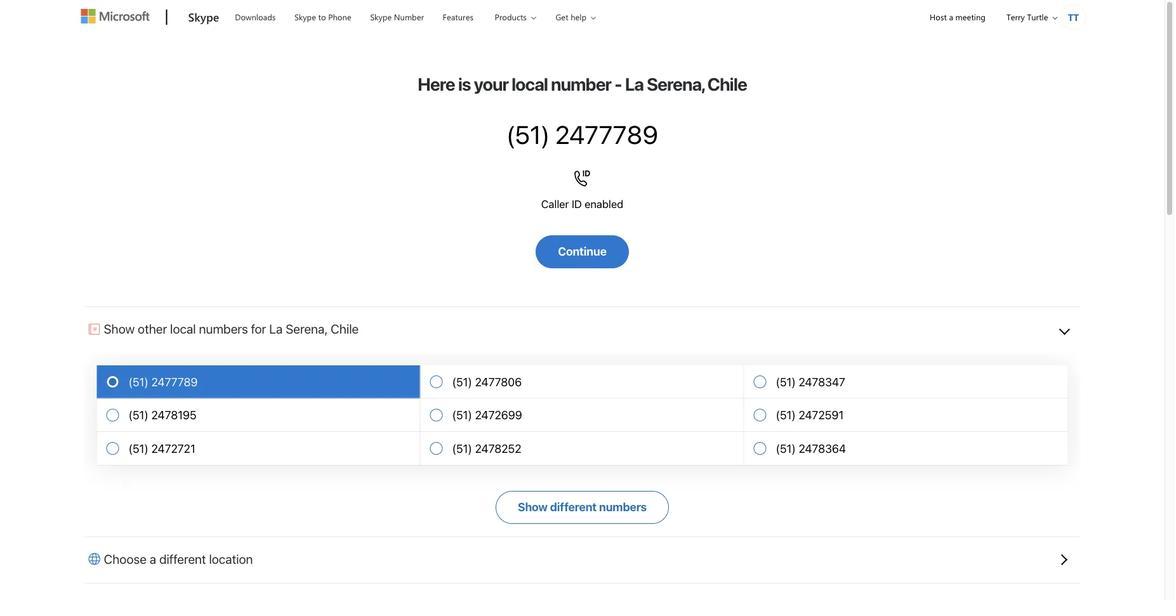 Task type: describe. For each thing, give the bounding box(es) containing it.
terry
[[1007, 11, 1025, 23]]

host a meeting
[[930, 11, 986, 23]]

(51) for (51) 2478347 option on the bottom right of page
[[776, 375, 796, 389]]

(51) down your
[[506, 120, 550, 150]]

terry turtle
[[1007, 11, 1048, 23]]

skype link
[[182, 1, 226, 35]]

(51) 2478195
[[129, 409, 197, 422]]

(51) 2472699 radio
[[421, 399, 744, 432]]

1 horizontal spatial (51) 2477789
[[506, 120, 658, 150]]

numbers inside dropdown button
[[199, 321, 248, 336]]

(51) for "(51) 2472591" option
[[776, 409, 796, 422]]

-
[[615, 74, 622, 95]]

different inside button
[[550, 500, 597, 514]]

(51) 2472591
[[776, 409, 844, 422]]

products button
[[484, 1, 546, 33]]

(51) 2472721
[[129, 442, 195, 456]]

tt
[[1068, 10, 1079, 23]]

2478347
[[799, 375, 845, 389]]

local inside show other local numbers for la serena, chile dropdown button
[[170, 321, 196, 336]]

features
[[443, 11, 474, 23]]

(51) 2478347
[[776, 375, 845, 389]]

2478364
[[799, 442, 846, 456]]

(51) 2478195 radio
[[97, 399, 421, 432]]

1 horizontal spatial la
[[625, 74, 644, 95]]

(51) 2477806 radio
[[421, 366, 744, 399]]

choose
[[104, 552, 147, 567]]

2477806
[[475, 375, 522, 389]]

(51) for (51) 2478252 radio
[[452, 442, 472, 456]]

(51) for the "(51) 2477806" option
[[452, 375, 472, 389]]

skype number
[[370, 11, 424, 23]]

serena, inside dropdown button
[[286, 321, 328, 336]]

2472591
[[799, 409, 844, 422]]

5 1 2 4 7 8 3 6 4 element
[[776, 442, 846, 456]]

(51) 2477789 inside radio
[[129, 375, 198, 389]]

chile inside dropdown button
[[331, 321, 359, 336]]

(51) 2478364 radio
[[744, 432, 1068, 466]]

la inside dropdown button
[[269, 321, 283, 336]]

other
[[138, 321, 167, 336]]

different inside dropdown button
[[159, 552, 206, 567]]

1 horizontal spatial chile
[[708, 74, 747, 95]]

2472699
[[475, 409, 522, 422]]

host a meeting link
[[919, 1, 997, 33]]

to
[[318, 11, 326, 23]]

2478252
[[475, 442, 522, 456]]

help
[[571, 11, 587, 23]]

5 1 2 4 7 8 3 4 7 element
[[776, 375, 845, 389]]

your
[[474, 74, 509, 95]]

show different numbers button
[[496, 491, 669, 524]]

collapse-suggested-numbers option group
[[97, 366, 1068, 466]]

here is your local number - la serena, chile
[[418, 74, 747, 95]]

caller
[[541, 197, 569, 210]]

(51) 2472721 radio
[[97, 432, 421, 466]]

5 1 2 4 7 7 8 0 6 element
[[452, 375, 522, 389]]

(51) 2478347 radio
[[744, 366, 1068, 399]]

1 horizontal spatial 2477789
[[555, 120, 658, 150]]

(51) for (51) 2472699 radio
[[452, 409, 472, 422]]

number
[[551, 74, 611, 95]]

5 1 2 4 7 2 7 2 1 element
[[129, 442, 195, 456]]

(51) 2478252
[[452, 442, 522, 456]]

5 1 2 4 7 2 6 9 9 element
[[452, 409, 522, 422]]



Task type: locate. For each thing, give the bounding box(es) containing it.
continue button
[[536, 236, 629, 269]]

a inside host a meeting link
[[949, 11, 954, 23]]

numbers inside button
[[599, 500, 647, 514]]

(51) 2472699
[[452, 409, 522, 422]]

2477789
[[555, 120, 658, 150], [151, 375, 198, 389]]

2472721
[[151, 442, 195, 456]]

a inside choose a different location dropdown button
[[150, 552, 156, 567]]

0 horizontal spatial different
[[159, 552, 206, 567]]

(51) 2478364
[[776, 442, 846, 456]]

(51) 2472591 radio
[[744, 399, 1068, 432]]

la right for on the bottom left of page
[[269, 321, 283, 336]]

1 vertical spatial la
[[269, 321, 283, 336]]

different
[[550, 500, 597, 514], [159, 552, 206, 567]]

(51) inside 5 1 2 4 7 2 5 9 1 element
[[776, 409, 796, 422]]

turtle
[[1027, 11, 1048, 23]]

0 horizontal spatial (51) 2477789
[[129, 375, 198, 389]]

show inside dropdown button
[[104, 321, 135, 336]]

2477789 inside 5 1 2 4 7 7 7 8 9 element
[[151, 375, 198, 389]]

a right host on the right of page
[[949, 11, 954, 23]]

1 vertical spatial show
[[518, 500, 548, 514]]

downloads
[[235, 11, 276, 23]]

0 horizontal spatial numbers
[[199, 321, 248, 336]]

(51) inside 5 1 2 4 7 8 3 6 4 element
[[776, 442, 796, 456]]

here
[[418, 74, 455, 95]]

different left location
[[159, 552, 206, 567]]

(51) 2477789 down here is your local number - la serena, chile
[[506, 120, 658, 150]]

5 1 2 4 7 7 7 8 9 element
[[129, 375, 198, 389]]

5 1 2 4 7 8 1 9 5 element
[[129, 409, 197, 422]]

2 horizontal spatial skype
[[370, 11, 392, 23]]

choose a different location button
[[84, 537, 1081, 583]]

5 1 2 4 7 2 5 9 1 element
[[776, 409, 844, 422]]

0 vertical spatial chile
[[708, 74, 747, 95]]

skype for skype
[[188, 9, 219, 24]]

(51) left 2478195
[[129, 409, 148, 422]]

serena, right -
[[647, 74, 704, 95]]

skype number link
[[364, 1, 430, 31]]

1 horizontal spatial skype
[[294, 11, 316, 23]]

show for show different numbers
[[518, 500, 548, 514]]

show
[[104, 321, 135, 336], [518, 500, 548, 514]]

1 vertical spatial a
[[150, 552, 156, 567]]

0 horizontal spatial la
[[269, 321, 283, 336]]

local right your
[[512, 74, 548, 95]]

(51) 2477789 up (51) 2478195 at the left bottom of page
[[129, 375, 198, 389]]

skype to phone link
[[289, 1, 357, 31]]

number
[[394, 11, 424, 23]]

1 vertical spatial (51) 2477789
[[129, 375, 198, 389]]

(51) inside 5 1 2 4 7 8 1 9 5 'element'
[[129, 409, 148, 422]]

skype left number
[[370, 11, 392, 23]]

id
[[572, 197, 582, 210]]

(51) left 2472591
[[776, 409, 796, 422]]

show other local numbers for la serena, chile button
[[84, 307, 1081, 353]]

(51) left 2478364 in the bottom right of the page
[[776, 442, 796, 456]]

choose a different location
[[104, 552, 253, 567]]

different up choose a different location dropdown button
[[550, 500, 597, 514]]

0 horizontal spatial serena,
[[286, 321, 328, 336]]

(51) 2477806
[[452, 375, 522, 389]]

skype left to
[[294, 11, 316, 23]]

1 horizontal spatial numbers
[[599, 500, 647, 514]]

0 vertical spatial show
[[104, 321, 135, 336]]

0 vertical spatial different
[[550, 500, 597, 514]]

(51) left "2472699"
[[452, 409, 472, 422]]

(51) for (51) 2478195 'option'
[[129, 409, 148, 422]]

(51) 2477789 radio
[[97, 366, 421, 399]]

5 1 2 4 7 8 2 5 2 element
[[452, 442, 522, 456]]

0 horizontal spatial skype
[[188, 9, 219, 24]]

skype for skype number
[[370, 11, 392, 23]]

0 horizontal spatial a
[[150, 552, 156, 567]]

get
[[556, 11, 569, 23]]

(51) for (51) 2472721 option
[[129, 442, 148, 456]]

1 vertical spatial different
[[159, 552, 206, 567]]

0 vertical spatial a
[[949, 11, 954, 23]]

la
[[625, 74, 644, 95], [269, 321, 283, 336]]

(51) inside 5 1 2 4 7 8 2 5 2 "element"
[[452, 442, 472, 456]]

1 vertical spatial numbers
[[599, 500, 647, 514]]

0 vertical spatial la
[[625, 74, 644, 95]]

a for meeting
[[949, 11, 954, 23]]

numbers
[[199, 321, 248, 336], [599, 500, 647, 514]]

(51) for (51) 2477789 radio
[[129, 375, 148, 389]]

phone
[[328, 11, 351, 23]]

1 horizontal spatial a
[[949, 11, 954, 23]]

microsoft image
[[81, 9, 149, 23]]

(51) up (51) 2478195 at the left bottom of page
[[129, 375, 148, 389]]

(51)
[[506, 120, 550, 150], [129, 375, 148, 389], [452, 375, 472, 389], [776, 375, 796, 389], [129, 409, 148, 422], [452, 409, 472, 422], [776, 409, 796, 422], [129, 442, 148, 456], [452, 442, 472, 456], [776, 442, 796, 456]]

a right the choose
[[150, 552, 156, 567]]

0 vertical spatial numbers
[[199, 321, 248, 336]]

0 vertical spatial (51) 2477789
[[506, 120, 658, 150]]

(51) 2477789
[[506, 120, 658, 150], [129, 375, 198, 389]]

1 vertical spatial chile
[[331, 321, 359, 336]]

chile
[[708, 74, 747, 95], [331, 321, 359, 336]]

get help
[[556, 11, 587, 23]]

0 horizontal spatial chile
[[331, 321, 359, 336]]

products
[[495, 11, 527, 23]]

(51) 2478252 radio
[[421, 432, 744, 466]]

show inside button
[[518, 500, 548, 514]]

la right -
[[625, 74, 644, 95]]

skype to phone
[[294, 11, 351, 23]]

1 vertical spatial 2477789
[[151, 375, 198, 389]]

show for show other local numbers for la serena, chile
[[104, 321, 135, 336]]

2477789 down -
[[555, 120, 658, 150]]

serena, right for on the bottom left of page
[[286, 321, 328, 336]]

1 horizontal spatial show
[[518, 500, 548, 514]]

a
[[949, 11, 954, 23], [150, 552, 156, 567]]

0 horizontal spatial 2477789
[[151, 375, 198, 389]]

(51) inside 5 1 2 4 7 8 3 4 7 element
[[776, 375, 796, 389]]

a for different
[[150, 552, 156, 567]]

serena,
[[647, 74, 704, 95], [286, 321, 328, 336]]

0 vertical spatial serena,
[[647, 74, 704, 95]]

0 horizontal spatial show
[[104, 321, 135, 336]]

skype left downloads
[[188, 9, 219, 24]]

0 horizontal spatial local
[[170, 321, 196, 336]]

1 horizontal spatial different
[[550, 500, 597, 514]]

show other local numbers for la serena, chile
[[104, 321, 359, 336]]

downloads link
[[229, 1, 281, 31]]

features link
[[437, 1, 479, 31]]

(51) inside '5 1 2 4 7 2 6 9 9' element
[[452, 409, 472, 422]]

for
[[251, 321, 266, 336]]

skype for skype to phone
[[294, 11, 316, 23]]

1 horizontal spatial local
[[512, 74, 548, 95]]

enabled
[[585, 197, 624, 210]]

(51) inside 5 1 2 4 7 2 7 2 1 element
[[129, 442, 148, 456]]

0 vertical spatial 2477789
[[555, 120, 658, 150]]

is
[[458, 74, 471, 95]]

(51) left 2478347
[[776, 375, 796, 389]]

location
[[209, 552, 253, 567]]

1 vertical spatial local
[[170, 321, 196, 336]]

meeting
[[956, 11, 986, 23]]

get help button
[[545, 1, 606, 33]]

(51) inside 5 1 2 4 7 7 7 8 9 element
[[129, 375, 148, 389]]

(51) left 2472721
[[129, 442, 148, 456]]

skype
[[188, 9, 219, 24], [294, 11, 316, 23], [370, 11, 392, 23]]

continue
[[558, 244, 607, 258]]

2477789 up 2478195
[[151, 375, 198, 389]]

1 horizontal spatial serena,
[[647, 74, 704, 95]]

0 vertical spatial local
[[512, 74, 548, 95]]

(51) left 2478252
[[452, 442, 472, 456]]

1 vertical spatial serena,
[[286, 321, 328, 336]]

show different numbers
[[518, 500, 647, 514]]

(51) left '2477806'
[[452, 375, 472, 389]]

local
[[512, 74, 548, 95], [170, 321, 196, 336]]

caller id enabled
[[541, 197, 624, 210]]

host
[[930, 11, 947, 23]]

(51) for (51) 2478364 option
[[776, 442, 796, 456]]

2478195
[[151, 409, 197, 422]]

(51) inside 5 1 2 4 7 7 8 0 6 element
[[452, 375, 472, 389]]

local right other
[[170, 321, 196, 336]]



Task type: vqa. For each thing, say whether or not it's contained in the screenshot.
right local
yes



